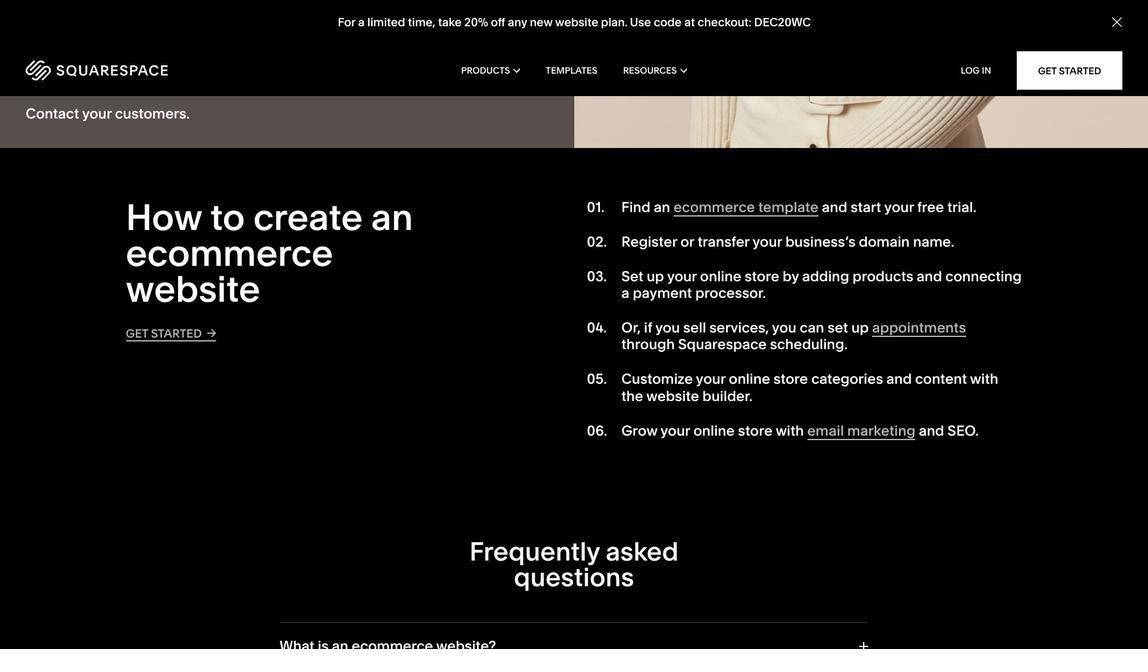Task type: describe. For each thing, give the bounding box(es) containing it.
get for get started →
[[126, 326, 148, 341]]

marketing
[[848, 422, 916, 439]]

website inside how to create an ecommerce website
[[126, 267, 260, 311]]

and inside the customize your online store categories and content with the website builder.
[[887, 370, 913, 388]]

email marketing link
[[808, 422, 916, 440]]

business's
[[786, 233, 856, 250]]

templates link
[[546, 45, 598, 96]]

products button
[[461, 45, 520, 96]]

plan.
[[601, 15, 628, 30]]

grow your online store with email marketing and seo.
[[622, 422, 979, 439]]

20%
[[464, 15, 488, 30]]

if
[[644, 319, 653, 336]]

set up your online store by adding products and connecting a payment processor.
[[622, 268, 1022, 302]]

questions
[[514, 561, 635, 593]]

your left the free
[[885, 199, 915, 216]]

register or transfer your business's domain name.
[[622, 233, 955, 250]]

in
[[982, 65, 992, 76]]

set
[[828, 319, 849, 336]]

frequently
[[470, 536, 600, 567]]

the
[[622, 387, 644, 405]]

customize
[[622, 370, 693, 388]]

your inside 'set up your online store by adding products and connecting a payment processor.'
[[668, 268, 697, 285]]

by
[[783, 268, 799, 285]]

log             in link
[[961, 65, 992, 76]]

contact your customers.
[[26, 105, 190, 122]]

template
[[759, 199, 819, 216]]

products
[[461, 65, 510, 76]]

off
[[491, 15, 505, 30]]

start
[[851, 199, 882, 216]]

find an ecommerce template and start your free trial.
[[622, 199, 977, 216]]

with inside the customize your online store categories and content with the website builder.
[[971, 370, 999, 388]]

through
[[622, 336, 675, 353]]

manage
[[26, 43, 81, 60]]

or, if you sell services, you can set up appointments through squarespace scheduling.
[[622, 319, 967, 353]]

squarespace logo link
[[26, 60, 245, 81]]

a inside 'set up your online store by adding products and connecting a payment processor.'
[[622, 285, 630, 302]]

products.
[[208, 43, 272, 60]]

scan
[[26, 74, 59, 91]]

your inside the customize your online store categories and content with the website builder.
[[696, 370, 726, 388]]

at
[[685, 15, 695, 30]]

up inside or, if you sell services, you can set up appointments through squarespace scheduling.
[[852, 319, 869, 336]]

1 horizontal spatial an
[[654, 199, 671, 216]]

sell
[[684, 319, 707, 336]]

ecommerce inside how to create an ecommerce website
[[126, 231, 333, 275]]

can
[[800, 319, 825, 336]]

trial.
[[948, 199, 977, 216]]

email
[[808, 422, 845, 439]]

shipping
[[62, 74, 121, 91]]

asked
[[606, 536, 679, 567]]

customize your online store categories and content with the website builder.
[[622, 370, 999, 405]]

and inside 'set up your online store by adding products and connecting a payment processor.'
[[917, 268, 943, 285]]

and left start
[[822, 199, 848, 216]]

domain
[[859, 233, 910, 250]]

how
[[126, 195, 202, 239]]

0 vertical spatial a
[[358, 15, 365, 30]]

services,
[[710, 319, 769, 336]]

for a limited time, take 20% off any new website plan. use code at checkout: dec20wc
[[338, 15, 811, 30]]

get started
[[1039, 64, 1102, 77]]

0 vertical spatial ecommerce
[[674, 199, 755, 216]]

squarespace
[[679, 336, 767, 353]]

and left edit
[[150, 43, 175, 60]]

or
[[681, 233, 695, 250]]

builder.
[[703, 387, 753, 405]]

labels.
[[124, 74, 167, 91]]

register
[[622, 233, 678, 250]]

get started link
[[1018, 51, 1123, 90]]

transfer
[[698, 233, 750, 250]]

take
[[438, 15, 462, 30]]

use
[[630, 15, 651, 30]]

categories
[[812, 370, 884, 388]]

seo.
[[948, 422, 979, 439]]

scan shipping labels.
[[26, 74, 167, 91]]

scheduling.
[[770, 336, 848, 353]]

website for the
[[647, 387, 700, 405]]

connecting
[[946, 268, 1022, 285]]

online for categories
[[729, 370, 771, 388]]

resources
[[624, 65, 677, 76]]

payment
[[633, 285, 693, 302]]

grow
[[622, 422, 658, 439]]

inventory
[[84, 43, 147, 60]]

frequently asked questions
[[470, 536, 679, 593]]

and left seo. on the right bottom of the page
[[919, 422, 945, 439]]

started for get started
[[1060, 64, 1102, 77]]

get started →
[[126, 325, 216, 341]]



Task type: vqa. For each thing, say whether or not it's contained in the screenshot.
'Different' inside How is Squarespace Courses different from other course creation platforms? 'dropdown button'
no



Task type: locate. For each thing, give the bounding box(es) containing it.
1 vertical spatial store
[[774, 370, 809, 388]]

store left by
[[745, 268, 780, 285]]

1 vertical spatial up
[[852, 319, 869, 336]]

for
[[338, 15, 355, 30]]

0 horizontal spatial up
[[647, 268, 665, 285]]

0 horizontal spatial website
[[126, 267, 260, 311]]

1 vertical spatial with
[[776, 422, 804, 439]]

products
[[853, 268, 914, 285]]

online down "transfer"
[[701, 268, 742, 285]]

log
[[961, 65, 980, 76]]

0 horizontal spatial with
[[776, 422, 804, 439]]

how to create an ecommerce website
[[126, 195, 413, 311]]

create
[[253, 195, 363, 239]]

1 horizontal spatial a
[[622, 285, 630, 302]]

a up or,
[[622, 285, 630, 302]]

started for get started →
[[151, 326, 202, 341]]

name.
[[914, 233, 955, 250]]

0 horizontal spatial started
[[151, 326, 202, 341]]

adding
[[803, 268, 850, 285]]

2 vertical spatial website
[[647, 387, 700, 405]]

1 vertical spatial online
[[729, 370, 771, 388]]

get for get started
[[1039, 64, 1057, 77]]

2 you from the left
[[772, 319, 797, 336]]

website right new
[[555, 15, 598, 30]]

online for with
[[694, 422, 735, 439]]

0 vertical spatial up
[[647, 268, 665, 285]]

0 horizontal spatial ecommerce
[[126, 231, 333, 275]]

your down the scan shipping labels.
[[82, 105, 112, 122]]

you right if
[[656, 319, 680, 336]]

0 vertical spatial online
[[701, 268, 742, 285]]

limited
[[367, 15, 405, 30]]

and down name.
[[917, 268, 943, 285]]

store
[[745, 268, 780, 285], [774, 370, 809, 388], [738, 422, 773, 439]]

store for with
[[738, 422, 773, 439]]

to
[[210, 195, 245, 239]]

2 vertical spatial online
[[694, 422, 735, 439]]

0 vertical spatial started
[[1060, 64, 1102, 77]]

customers.
[[115, 105, 190, 122]]

website for new
[[555, 15, 598, 30]]

ecommerce
[[674, 199, 755, 216], [126, 231, 333, 275]]

manage inventory and edit products.
[[26, 43, 272, 60]]

online inside the customize your online store categories and content with the website builder.
[[729, 370, 771, 388]]

and left "content"
[[887, 370, 913, 388]]

find
[[622, 199, 651, 216]]

new
[[530, 15, 553, 30]]

0 horizontal spatial you
[[656, 319, 680, 336]]

up inside 'set up your online store by adding products and connecting a payment processor.'
[[647, 268, 665, 285]]

online down builder.
[[694, 422, 735, 439]]

store down the scheduling.
[[774, 370, 809, 388]]

1 horizontal spatial up
[[852, 319, 869, 336]]

website
[[555, 15, 598, 30], [126, 267, 260, 311], [647, 387, 700, 405]]

an inside how to create an ecommerce website
[[371, 195, 413, 239]]

1 horizontal spatial with
[[971, 370, 999, 388]]

1 vertical spatial started
[[151, 326, 202, 341]]

0 vertical spatial store
[[745, 268, 780, 285]]

you
[[656, 319, 680, 336], [772, 319, 797, 336]]

1 vertical spatial ecommerce
[[126, 231, 333, 275]]

appointments
[[873, 319, 967, 336]]

store inside the customize your online store categories and content with the website builder.
[[774, 370, 809, 388]]

get
[[1039, 64, 1057, 77], [126, 326, 148, 341]]

edit
[[179, 43, 205, 60]]

your right grow
[[661, 422, 691, 439]]

code
[[654, 15, 682, 30]]

store down builder.
[[738, 422, 773, 439]]

online
[[701, 268, 742, 285], [729, 370, 771, 388], [694, 422, 735, 439]]

or,
[[622, 319, 641, 336]]

squarespace logo image
[[26, 60, 168, 81]]

website right the
[[647, 387, 700, 405]]

started inside get started →
[[151, 326, 202, 341]]

with
[[971, 370, 999, 388], [776, 422, 804, 439]]

with right "content"
[[971, 370, 999, 388]]

contact
[[26, 105, 79, 122]]

example customer wearing a pin image
[[574, 0, 1149, 148]]

you left can
[[772, 319, 797, 336]]

your down ecommerce template link
[[753, 233, 783, 250]]

online inside 'set up your online store by adding products and connecting a payment processor.'
[[701, 268, 742, 285]]

any
[[508, 15, 527, 30]]

0 vertical spatial website
[[555, 15, 598, 30]]

your
[[82, 105, 112, 122], [885, 199, 915, 216], [753, 233, 783, 250], [668, 268, 697, 285], [696, 370, 726, 388], [661, 422, 691, 439]]

online down squarespace
[[729, 370, 771, 388]]

example mobile inventory list of pins image
[[643, 0, 1080, 86]]

1 horizontal spatial get
[[1039, 64, 1057, 77]]

0 horizontal spatial a
[[358, 15, 365, 30]]

0 horizontal spatial an
[[371, 195, 413, 239]]

2 vertical spatial store
[[738, 422, 773, 439]]

2 horizontal spatial website
[[647, 387, 700, 405]]

your down squarespace
[[696, 370, 726, 388]]

1 horizontal spatial started
[[1060, 64, 1102, 77]]

free
[[918, 199, 945, 216]]

started
[[1060, 64, 1102, 77], [151, 326, 202, 341]]

a right for
[[358, 15, 365, 30]]

1 you from the left
[[656, 319, 680, 336]]

store inside 'set up your online store by adding products and connecting a payment processor.'
[[745, 268, 780, 285]]

0 vertical spatial get
[[1039, 64, 1057, 77]]

templates
[[546, 65, 598, 76]]

store for categories
[[774, 370, 809, 388]]

resources button
[[624, 45, 687, 96]]

appointments link
[[873, 319, 967, 337]]

and
[[150, 43, 175, 60], [822, 199, 848, 216], [917, 268, 943, 285], [887, 370, 913, 388], [919, 422, 945, 439]]

content
[[916, 370, 968, 388]]

1 vertical spatial get
[[126, 326, 148, 341]]

ecommerce template link
[[674, 199, 819, 217]]

1 horizontal spatial you
[[772, 319, 797, 336]]

get inside get started →
[[126, 326, 148, 341]]

0 horizontal spatial get
[[126, 326, 148, 341]]

log             in
[[961, 65, 992, 76]]

started inside get started link
[[1060, 64, 1102, 77]]

a
[[358, 15, 365, 30], [622, 285, 630, 302]]

an
[[371, 195, 413, 239], [654, 199, 671, 216]]

1 vertical spatial a
[[622, 285, 630, 302]]

1 vertical spatial website
[[126, 267, 260, 311]]

set
[[622, 268, 644, 285]]

→
[[207, 325, 216, 340]]

your down or in the right of the page
[[668, 268, 697, 285]]

up
[[647, 268, 665, 285], [852, 319, 869, 336]]

with left email
[[776, 422, 804, 439]]

1 horizontal spatial website
[[555, 15, 598, 30]]

0 vertical spatial with
[[971, 370, 999, 388]]

time,
[[408, 15, 435, 30]]

website inside the customize your online store categories and content with the website builder.
[[647, 387, 700, 405]]

processor.
[[696, 285, 766, 302]]

1 horizontal spatial ecommerce
[[674, 199, 755, 216]]

dec20wc
[[754, 15, 811, 30]]

website up →
[[126, 267, 260, 311]]

checkout:
[[698, 15, 752, 30]]



